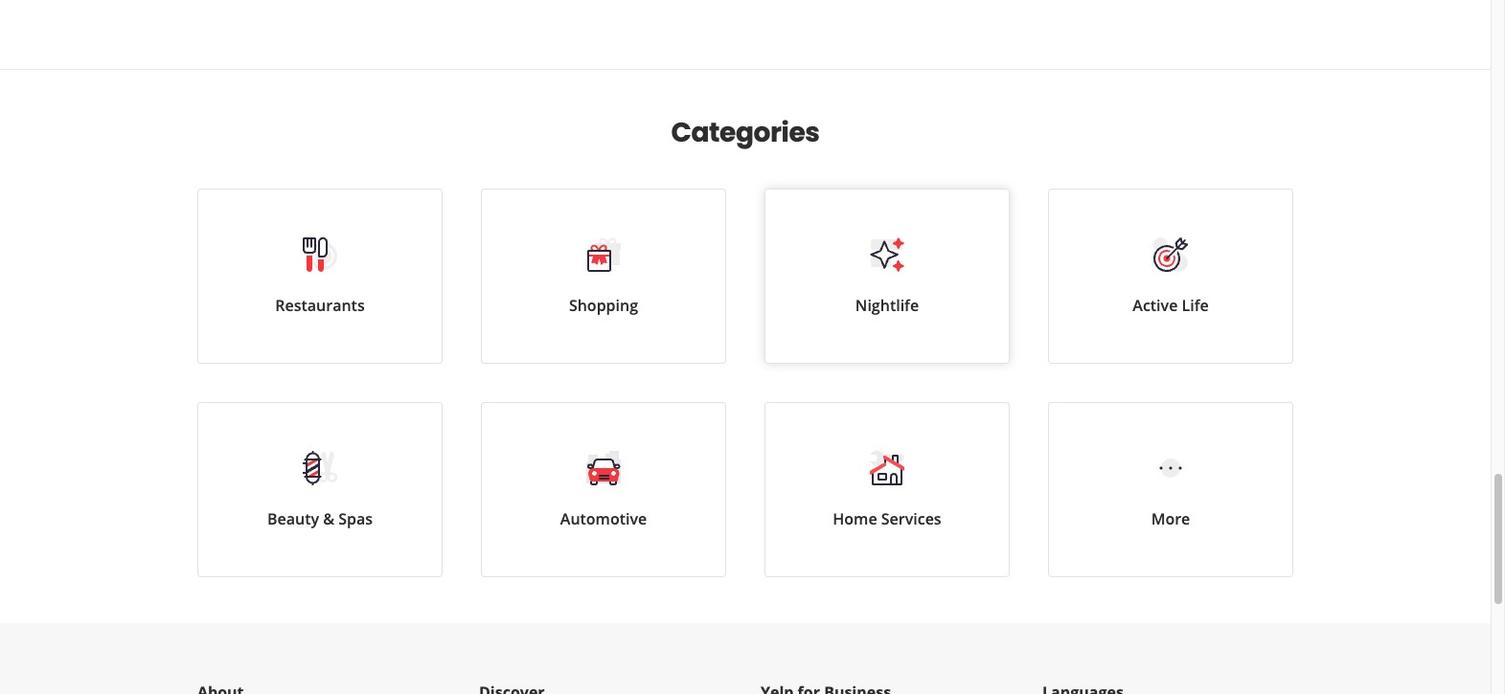 Task type: describe. For each thing, give the bounding box(es) containing it.
beauty & spas link
[[197, 402, 443, 578]]

automotive link
[[481, 402, 726, 578]]

home services
[[833, 509, 942, 530]]

categories
[[671, 114, 820, 151]]

&
[[323, 509, 334, 530]]

beauty & spas
[[267, 509, 373, 530]]

nightlife
[[856, 295, 919, 316]]

restaurants
[[275, 295, 365, 316]]

restaurants link
[[197, 189, 443, 364]]

active life
[[1133, 295, 1209, 316]]

beauty
[[267, 509, 319, 530]]

life
[[1182, 295, 1209, 316]]

shopping link
[[481, 189, 726, 364]]



Task type: locate. For each thing, give the bounding box(es) containing it.
more
[[1151, 509, 1190, 530]]

services
[[881, 509, 942, 530]]

nightlife link
[[765, 189, 1010, 364]]

more link
[[1048, 402, 1294, 578]]

active life link
[[1048, 189, 1294, 364]]

automotive
[[560, 509, 647, 530]]

spas
[[338, 509, 373, 530]]

active
[[1133, 295, 1178, 316]]

home
[[833, 509, 877, 530]]

home services link
[[765, 402, 1010, 578]]

shopping
[[569, 295, 638, 316]]

category navigation section navigation
[[178, 70, 1313, 624]]



Task type: vqa. For each thing, say whether or not it's contained in the screenshot.
Category Navigation Section NAVIGATION
yes



